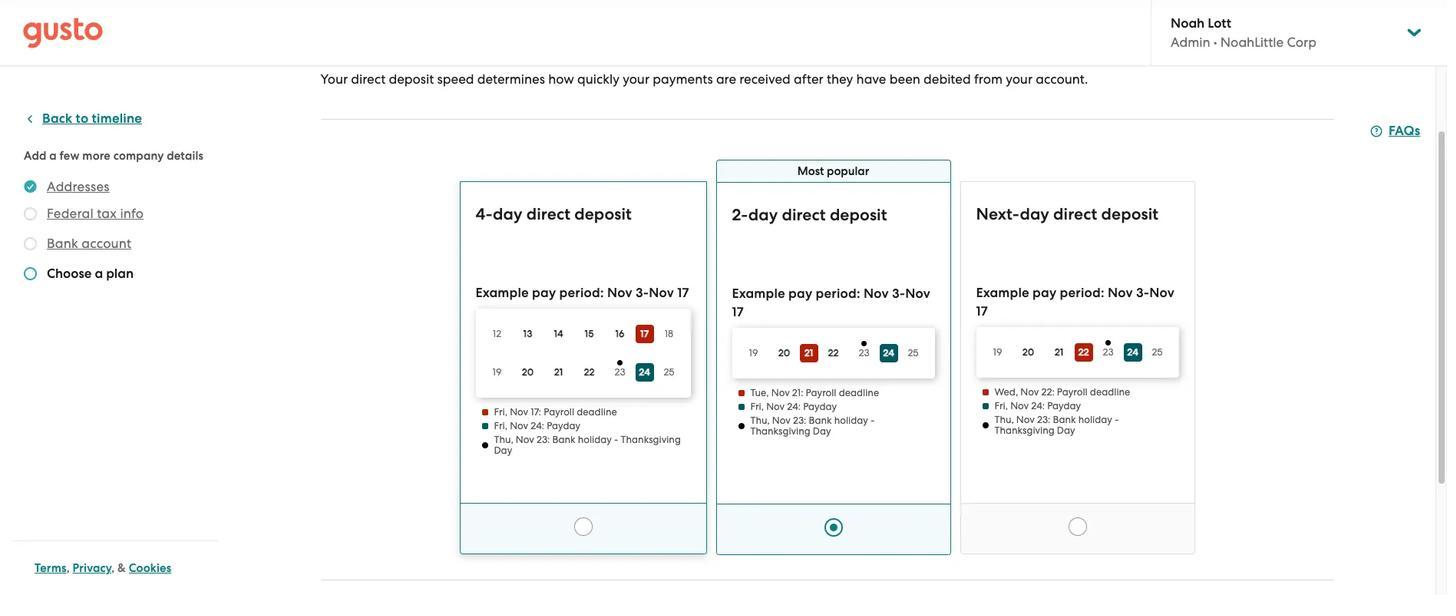 Task type: describe. For each thing, give the bounding box(es) containing it.
25 for next-day direct deposit
[[1152, 346, 1163, 358]]

back to timeline button
[[24, 110, 142, 128]]

popular
[[827, 164, 869, 178]]

your
[[321, 71, 348, 87]]

21 down the '14'
[[554, 366, 563, 378]]

your direct deposit speed determines how quickly your payments are received after they have been debited from your account.
[[321, 71, 1088, 87]]

addresses
[[47, 179, 110, 194]]

holiday for 4-day direct deposit
[[578, 434, 612, 445]]

next-
[[976, 204, 1020, 224]]

example pay period : nov 3 - for 2-
[[732, 286, 905, 302]]

example for 2-
[[732, 286, 785, 302]]

fri, for 2-
[[751, 401, 764, 412]]

fri, nov 24 : payday for 4-
[[494, 420, 581, 431]]

lott
[[1208, 15, 1231, 31]]

2-day direct deposit
[[732, 205, 887, 225]]

received
[[740, 71, 791, 87]]

company
[[113, 149, 164, 163]]

a for few
[[49, 149, 57, 163]]

pay for 2-
[[789, 286, 813, 302]]

cookies button
[[129, 559, 171, 577]]

fri, nov 17 : payroll deadline
[[494, 406, 617, 418]]

deadline for 4-day direct deposit
[[577, 406, 617, 418]]

2 check image from the top
[[24, 267, 37, 280]]

thu, nov 23 : bank holiday - thanksgiving day for next-
[[995, 414, 1119, 436]]

21 up tue, nov 21 : payroll deadline
[[804, 347, 813, 359]]

terms
[[35, 561, 67, 575]]

they
[[827, 71, 853, 87]]

day inside thanksgiving day
[[494, 445, 512, 456]]

direct for next-day direct deposit
[[1053, 204, 1097, 224]]

wed, nov 22 : payroll deadline
[[995, 386, 1130, 398]]

4-
[[476, 204, 493, 224]]

23 up tue, nov 21 : payroll deadline
[[859, 347, 870, 359]]

how
[[548, 71, 574, 87]]

noah lott admin • noahlittle corp
[[1171, 15, 1317, 50]]

thanksgiving day
[[494, 434, 681, 456]]

2 , from the left
[[111, 561, 115, 575]]

thu, nov 23 : bank holiday - thanksgiving day for 2-
[[751, 415, 875, 437]]

payroll for 4-
[[544, 406, 574, 418]]

choose a plan
[[47, 266, 134, 282]]

17 inside most popular button
[[732, 304, 744, 320]]

wed,
[[995, 386, 1018, 398]]

bank account button
[[47, 234, 132, 253]]

fri, up thu, nov 23 : bank holiday -
[[494, 406, 508, 418]]

4-day direct deposit
[[476, 204, 632, 224]]

3 for next-day direct deposit
[[1136, 285, 1144, 301]]

example pay period : nov 3 - for next-
[[976, 285, 1150, 301]]

payroll for 2-
[[806, 387, 836, 398]]

23 up wed, nov 22 : payroll deadline on the bottom of page
[[1103, 346, 1114, 358]]

cookies
[[129, 561, 171, 575]]

choose a plan list
[[24, 177, 213, 286]]

12
[[493, 328, 501, 339]]

thu, for 2-
[[751, 415, 770, 426]]

timeline
[[92, 111, 142, 127]]

few
[[60, 149, 80, 163]]

fri, nov 24 : payday for 2-
[[751, 401, 837, 412]]

direct for 2-day direct deposit
[[782, 205, 826, 225]]

bank for 4-day direct deposit
[[552, 434, 575, 445]]

23 down tue, nov 21 : payroll deadline
[[793, 415, 804, 426]]

determines
[[477, 71, 545, 87]]

privacy link
[[73, 561, 111, 575]]

1 your from the left
[[623, 71, 650, 87]]

21 up wed, nov 22 : payroll deadline on the bottom of page
[[1055, 346, 1064, 358]]

period for 4-day direct deposit
[[559, 285, 600, 301]]

more
[[82, 149, 111, 163]]

thanksgiving for 2-
[[751, 425, 811, 437]]

19 for 2-
[[749, 347, 758, 359]]

admin
[[1171, 35, 1210, 50]]

23 down fri, nov 17 : payroll deadline at the left of the page
[[537, 434, 547, 445]]

add a few more company details
[[24, 149, 204, 163]]

16
[[615, 328, 625, 339]]

thanksgiving for next-
[[995, 425, 1055, 436]]

quickly
[[577, 71, 620, 87]]

20 for 2-
[[778, 347, 790, 359]]

to
[[76, 111, 89, 127]]

20 for next-
[[1022, 346, 1034, 358]]

thanksgiving inside thanksgiving day
[[621, 434, 681, 445]]

been
[[890, 71, 920, 87]]

13
[[523, 328, 532, 339]]

1 check image from the top
[[24, 207, 37, 220]]

next-day direct deposit
[[976, 204, 1159, 224]]

0 horizontal spatial 25
[[664, 366, 675, 378]]

22 up wed, nov 22 : payroll deadline on the bottom of page
[[1078, 346, 1089, 358]]

after
[[794, 71, 824, 87]]

holiday for next-day direct deposit
[[1078, 414, 1112, 425]]

15
[[585, 328, 594, 339]]

terms , privacy , & cookies
[[35, 561, 171, 575]]

bank for next-day direct deposit
[[1053, 414, 1076, 425]]

pay for 4-
[[532, 285, 556, 301]]



Task type: vqa. For each thing, say whether or not it's contained in the screenshot.
edit button for days
no



Task type: locate. For each thing, give the bounding box(es) containing it.
3 for 4-day direct deposit
[[636, 285, 643, 301]]

most
[[798, 164, 824, 178]]

example inside most popular button
[[732, 286, 785, 302]]

0 horizontal spatial payday
[[547, 420, 581, 431]]

holiday for 2-day direct deposit
[[834, 415, 868, 426]]

debited
[[924, 71, 971, 87]]

17
[[677, 285, 689, 301], [976, 303, 988, 319], [732, 304, 744, 320], [640, 328, 649, 340], [531, 406, 539, 418]]

nov 17
[[976, 285, 1175, 319], [732, 286, 931, 320]]

19 up tue,
[[749, 347, 758, 359]]

0 horizontal spatial 20
[[522, 366, 534, 378]]

0 horizontal spatial thu, nov 23 : bank holiday - thanksgiving day
[[751, 415, 875, 437]]

0 horizontal spatial your
[[623, 71, 650, 87]]

deposit inside most popular button
[[830, 205, 887, 225]]

fri, nov 24 : payday down tue, nov 21 : payroll deadline
[[751, 401, 837, 412]]

0 horizontal spatial pay
[[532, 285, 556, 301]]

holiday down wed, nov 22 : payroll deadline on the bottom of page
[[1078, 414, 1112, 425]]

fri, inside most popular button
[[751, 401, 764, 412]]

day down fri, nov 17 : payroll deadline at the left of the page
[[494, 445, 512, 456]]

corp
[[1287, 35, 1317, 50]]

1 , from the left
[[67, 561, 70, 575]]

1 horizontal spatial period
[[816, 286, 857, 302]]

payroll for next-
[[1057, 386, 1088, 398]]

2 horizontal spatial day
[[1057, 425, 1075, 436]]

pay
[[532, 285, 556, 301], [1033, 285, 1057, 301], [789, 286, 813, 302]]

25 for 2-day direct deposit
[[908, 347, 919, 359]]

direct for 4-day direct deposit
[[527, 204, 571, 224]]

payroll right tue,
[[806, 387, 836, 398]]

example for next-
[[976, 285, 1029, 301]]

:
[[600, 285, 604, 301], [1101, 285, 1105, 301], [857, 286, 860, 302], [1052, 386, 1055, 398], [801, 387, 803, 398], [1042, 400, 1045, 412], [798, 401, 801, 412], [539, 406, 541, 418], [1048, 414, 1051, 425], [804, 415, 806, 426], [542, 420, 544, 431], [547, 434, 550, 445]]

19 up wed,
[[993, 346, 1002, 358]]

2 horizontal spatial day
[[1020, 204, 1050, 224]]

thu, for 4-
[[494, 434, 513, 445]]

day inside most popular button
[[813, 425, 831, 437]]

federal tax info
[[47, 206, 144, 221]]

bank
[[47, 236, 78, 251], [1053, 414, 1076, 425], [809, 415, 832, 426], [552, 434, 575, 445]]

faqs button
[[1370, 122, 1421, 141]]

faqs
[[1389, 123, 1421, 139]]

None button
[[460, 181, 707, 554], [960, 181, 1195, 554], [460, 181, 707, 554], [960, 181, 1195, 554]]

24
[[1127, 346, 1138, 358], [883, 347, 894, 359], [639, 366, 650, 378], [1031, 400, 1042, 412], [787, 401, 798, 412], [531, 420, 542, 431]]

20 inside most popular button
[[778, 347, 790, 359]]

have
[[856, 71, 886, 87]]

day
[[493, 204, 523, 224], [1020, 204, 1050, 224], [748, 205, 778, 225]]

example pay period : nov 3 -
[[976, 285, 1150, 301], [732, 286, 905, 302]]

0 horizontal spatial day
[[493, 204, 523, 224]]

0 horizontal spatial ,
[[67, 561, 70, 575]]

19 for next-
[[993, 346, 1002, 358]]

22 down 15
[[584, 366, 595, 378]]

0 horizontal spatial example
[[476, 285, 529, 301]]

payday up thu, nov 23 : bank holiday -
[[547, 420, 581, 431]]

payday for 4-
[[547, 420, 581, 431]]

federal
[[47, 206, 94, 221]]

1 vertical spatial a
[[95, 266, 103, 282]]

thu, nov 23 : bank holiday - thanksgiving day down tue, nov 21 : payroll deadline
[[751, 415, 875, 437]]

deadline
[[1090, 386, 1130, 398], [839, 387, 879, 398], [577, 406, 617, 418]]

a inside list
[[95, 266, 103, 282]]

1 horizontal spatial 3
[[892, 286, 900, 302]]

22 right wed,
[[1041, 386, 1052, 398]]

1 horizontal spatial holiday
[[834, 415, 868, 426]]

payday inside most popular button
[[803, 401, 837, 412]]

circle check image
[[24, 177, 37, 196]]

1 horizontal spatial day
[[748, 205, 778, 225]]

fri,
[[995, 400, 1008, 412], [751, 401, 764, 412], [494, 406, 508, 418], [494, 420, 508, 431]]

payroll right wed,
[[1057, 386, 1088, 398]]

noah
[[1171, 15, 1205, 31]]

2 horizontal spatial fri, nov 24 : payday
[[995, 400, 1081, 412]]

2 horizontal spatial example
[[976, 285, 1029, 301]]

0 horizontal spatial holiday
[[578, 434, 612, 445]]

19 down 12
[[493, 366, 502, 378]]

20 up wed, nov 22 : payroll deadline on the bottom of page
[[1022, 346, 1034, 358]]

19 inside most popular button
[[749, 347, 758, 359]]

0 horizontal spatial thanksgiving
[[621, 434, 681, 445]]

2 horizontal spatial holiday
[[1078, 414, 1112, 425]]

1 horizontal spatial thanksgiving
[[751, 425, 811, 437]]

1 horizontal spatial deadline
[[839, 387, 879, 398]]

are
[[716, 71, 736, 87]]

payday down wed, nov 22 : payroll deadline on the bottom of page
[[1047, 400, 1081, 412]]

2 your from the left
[[1006, 71, 1033, 87]]

check image down circle check icon
[[24, 207, 37, 220]]

day inside most popular button
[[748, 205, 778, 225]]

0 horizontal spatial payroll
[[544, 406, 574, 418]]

account.
[[1036, 71, 1088, 87]]

bank inside most popular button
[[809, 415, 832, 426]]

pay inside most popular button
[[789, 286, 813, 302]]

a for plan
[[95, 266, 103, 282]]

1 horizontal spatial nov 17
[[976, 285, 1175, 319]]

thu, inside most popular button
[[751, 415, 770, 426]]

noahlittle
[[1221, 35, 1284, 50]]

payroll up thu, nov 23 : bank holiday -
[[544, 406, 574, 418]]

1 horizontal spatial fri, nov 24 : payday
[[751, 401, 837, 412]]

0 horizontal spatial deadline
[[577, 406, 617, 418]]

deadline inside most popular button
[[839, 387, 879, 398]]

1 horizontal spatial 20
[[778, 347, 790, 359]]

period inside most popular button
[[816, 286, 857, 302]]

2 horizontal spatial payroll
[[1057, 386, 1088, 398]]

a left few
[[49, 149, 57, 163]]

2 horizontal spatial period
[[1060, 285, 1101, 301]]

1 horizontal spatial thu,
[[751, 415, 770, 426]]

fri, down fri, nov 17 : payroll deadline at the left of the page
[[494, 420, 508, 431]]

,
[[67, 561, 70, 575], [111, 561, 115, 575]]

fri, nov 24 : payday for next-
[[995, 400, 1081, 412]]

bank for 2-day direct deposit
[[809, 415, 832, 426]]

day for next-
[[1020, 204, 1050, 224]]

thanksgiving inside most popular button
[[751, 425, 811, 437]]

1 horizontal spatial 25
[[908, 347, 919, 359]]

choose
[[47, 266, 92, 282]]

nov 17 for next-
[[976, 285, 1175, 319]]

example pay period : nov 3 - nov 17
[[476, 285, 689, 301]]

check image down check image
[[24, 267, 37, 280]]

add
[[24, 149, 47, 163]]

fri, down tue,
[[751, 401, 764, 412]]

20 up tue, nov 21 : payroll deadline
[[778, 347, 790, 359]]

, left privacy
[[67, 561, 70, 575]]

1 horizontal spatial a
[[95, 266, 103, 282]]

fri, down wed,
[[995, 400, 1008, 412]]

deadline for 2-day direct deposit
[[839, 387, 879, 398]]

deposit
[[389, 71, 434, 87], [574, 204, 632, 224], [1101, 204, 1159, 224], [830, 205, 887, 225]]

1 horizontal spatial thu, nov 23 : bank holiday - thanksgiving day
[[995, 414, 1119, 436]]

tue,
[[751, 387, 769, 398]]

account
[[82, 236, 132, 251]]

1 horizontal spatial ,
[[111, 561, 115, 575]]

25 inside most popular button
[[908, 347, 919, 359]]

2 horizontal spatial 20
[[1022, 346, 1034, 358]]

0 horizontal spatial thu,
[[494, 434, 513, 445]]

0 horizontal spatial 19
[[493, 366, 502, 378]]

bank down tue, nov 21 : payroll deadline
[[809, 415, 832, 426]]

info
[[120, 206, 144, 221]]

•
[[1214, 35, 1217, 50]]

21 right tue,
[[792, 387, 801, 398]]

plan
[[106, 266, 134, 282]]

terms link
[[35, 561, 67, 575]]

day for 2-
[[748, 205, 778, 225]]

thu, nov 23 : bank holiday - thanksgiving day down wed, nov 22 : payroll deadline on the bottom of page
[[995, 414, 1119, 436]]

1 horizontal spatial payroll
[[806, 387, 836, 398]]

example pay period : nov 3 - inside most popular button
[[732, 286, 905, 302]]

thu, nov 23 : bank holiday - thanksgiving day inside most popular button
[[751, 415, 875, 437]]

tue, nov 21 : payroll deadline
[[751, 387, 879, 398]]

holiday inside most popular button
[[834, 415, 868, 426]]

0 horizontal spatial nov 17
[[732, 286, 931, 320]]

deposit for next-day direct deposit
[[1101, 204, 1159, 224]]

20 down "13"
[[522, 366, 534, 378]]

addresses button
[[47, 177, 110, 196]]

thu, for next-
[[995, 414, 1014, 425]]

14
[[554, 328, 563, 339]]

2 horizontal spatial 25
[[1152, 346, 1163, 358]]

0 horizontal spatial example pay period : nov 3 -
[[732, 286, 905, 302]]

23 down 16
[[615, 366, 625, 378]]

thu, nov 23 : bank holiday - thanksgiving day
[[995, 414, 1119, 436], [751, 415, 875, 437]]

home image
[[23, 17, 103, 48]]

federal tax info button
[[47, 204, 144, 223]]

None radio
[[574, 517, 592, 536], [1068, 517, 1087, 536], [824, 518, 843, 537], [574, 517, 592, 536], [1068, 517, 1087, 536], [824, 518, 843, 537]]

nov 17 inside most popular button
[[732, 286, 931, 320]]

details
[[167, 149, 204, 163]]

day for 2-
[[813, 425, 831, 437]]

0 horizontal spatial period
[[559, 285, 600, 301]]

tax
[[97, 206, 117, 221]]

payments
[[653, 71, 713, 87]]

3 inside most popular button
[[892, 286, 900, 302]]

0 horizontal spatial day
[[494, 445, 512, 456]]

day for 4-
[[493, 204, 523, 224]]

1 horizontal spatial your
[[1006, 71, 1033, 87]]

speed
[[437, 71, 474, 87]]

payroll inside most popular button
[[806, 387, 836, 398]]

from
[[974, 71, 1003, 87]]

1 vertical spatial check image
[[24, 267, 37, 280]]

23 down wed, nov 22 : payroll deadline on the bottom of page
[[1037, 414, 1048, 425]]

thu, down fri, nov 17 : payroll deadline at the left of the page
[[494, 434, 513, 445]]

check image
[[24, 207, 37, 220], [24, 267, 37, 280]]

payday
[[1047, 400, 1081, 412], [803, 401, 837, 412], [547, 420, 581, 431]]

your right from
[[1006, 71, 1033, 87]]

back to timeline
[[42, 111, 142, 127]]

payroll
[[1057, 386, 1088, 398], [806, 387, 836, 398], [544, 406, 574, 418]]

2 horizontal spatial deadline
[[1090, 386, 1130, 398]]

2 horizontal spatial 3
[[1136, 285, 1144, 301]]

22 up tue, nov 21 : payroll deadline
[[828, 347, 839, 359]]

21
[[1055, 346, 1064, 358], [804, 347, 813, 359], [554, 366, 563, 378], [792, 387, 801, 398]]

pay for next-
[[1033, 285, 1057, 301]]

nov 17 for 2-
[[732, 286, 931, 320]]

day for next-
[[1057, 425, 1075, 436]]

1 horizontal spatial example
[[732, 286, 785, 302]]

a
[[49, 149, 57, 163], [95, 266, 103, 282]]

period for next-day direct deposit
[[1060, 285, 1101, 301]]

your right quickly
[[623, 71, 650, 87]]

18
[[665, 328, 674, 339]]

thu, nov 23 : bank holiday -
[[494, 434, 621, 445]]

2 horizontal spatial payday
[[1047, 400, 1081, 412]]

day
[[1057, 425, 1075, 436], [813, 425, 831, 437], [494, 445, 512, 456]]

bank down wed, nov 22 : payroll deadline on the bottom of page
[[1053, 414, 1076, 425]]

0 vertical spatial a
[[49, 149, 57, 163]]

0 horizontal spatial fri, nov 24 : payday
[[494, 420, 581, 431]]

deposit for 4-day direct deposit
[[574, 204, 632, 224]]

1 horizontal spatial 19
[[749, 347, 758, 359]]

fri, nov 24 : payday inside most popular button
[[751, 401, 837, 412]]

, left &
[[111, 561, 115, 575]]

thanksgiving
[[995, 425, 1055, 436], [751, 425, 811, 437], [621, 434, 681, 445]]

check image
[[24, 237, 37, 250]]

thu,
[[995, 414, 1014, 425], [751, 415, 770, 426], [494, 434, 513, 445]]

privacy
[[73, 561, 111, 575]]

3 for 2-day direct deposit
[[892, 286, 900, 302]]

1 horizontal spatial pay
[[789, 286, 813, 302]]

0 horizontal spatial a
[[49, 149, 57, 163]]

back
[[42, 111, 72, 127]]

bank down fri, nov 17 : payroll deadline at the left of the page
[[552, 434, 575, 445]]

holiday
[[1078, 414, 1112, 425], [834, 415, 868, 426], [578, 434, 612, 445]]

holiday down tue, nov 21 : payroll deadline
[[834, 415, 868, 426]]

day down tue, nov 21 : payroll deadline
[[813, 425, 831, 437]]

example
[[476, 285, 529, 301], [976, 285, 1029, 301], [732, 286, 785, 302]]

1 horizontal spatial payday
[[803, 401, 837, 412]]

fri, nov 24 : payday down wed, nov 22 : payroll deadline on the bottom of page
[[995, 400, 1081, 412]]

2 horizontal spatial pay
[[1033, 285, 1057, 301]]

deposit for 2-day direct deposit
[[830, 205, 887, 225]]

2 horizontal spatial thanksgiving
[[995, 425, 1055, 436]]

thu, down tue,
[[751, 415, 770, 426]]

0 horizontal spatial 3
[[636, 285, 643, 301]]

2 horizontal spatial 19
[[993, 346, 1002, 358]]

direct inside most popular button
[[782, 205, 826, 225]]

deadline for next-day direct deposit
[[1090, 386, 1130, 398]]

22 inside most popular button
[[828, 347, 839, 359]]

nov
[[607, 285, 632, 301], [649, 285, 674, 301], [1108, 285, 1133, 301], [1150, 285, 1175, 301], [864, 286, 889, 302], [905, 286, 931, 302], [1021, 386, 1039, 398], [771, 387, 790, 398], [1011, 400, 1029, 412], [766, 401, 785, 412], [510, 406, 528, 418], [1016, 414, 1035, 425], [772, 415, 791, 426], [510, 420, 528, 431], [516, 434, 534, 445]]

bank down federal
[[47, 236, 78, 251]]

bank inside button
[[47, 236, 78, 251]]

holiday down fri, nov 17 : payroll deadline at the left of the page
[[578, 434, 612, 445]]

payday for next-
[[1047, 400, 1081, 412]]

most popular
[[798, 164, 869, 178]]

Most popular button
[[716, 182, 951, 555]]

thu, down wed,
[[995, 414, 1014, 425]]

day down wed, nov 22 : payroll deadline on the bottom of page
[[1057, 425, 1075, 436]]

2-
[[732, 205, 748, 225]]

&
[[118, 561, 126, 575]]

period for 2-day direct deposit
[[816, 286, 857, 302]]

25
[[1152, 346, 1163, 358], [908, 347, 919, 359], [664, 366, 675, 378]]

fri, for 4-
[[494, 420, 508, 431]]

2 horizontal spatial thu,
[[995, 414, 1014, 425]]

0 vertical spatial check image
[[24, 207, 37, 220]]

fri, nov 24 : payday down fri, nov 17 : payroll deadline at the left of the page
[[494, 420, 581, 431]]

20
[[1022, 346, 1034, 358], [778, 347, 790, 359], [522, 366, 534, 378]]

bank account
[[47, 236, 132, 251]]

1 horizontal spatial day
[[813, 425, 831, 437]]

1 horizontal spatial example pay period : nov 3 -
[[976, 285, 1150, 301]]

3
[[636, 285, 643, 301], [1136, 285, 1144, 301], [892, 286, 900, 302]]

22
[[1078, 346, 1089, 358], [828, 347, 839, 359], [584, 366, 595, 378], [1041, 386, 1052, 398]]

fri, for next-
[[995, 400, 1008, 412]]

payday down tue, nov 21 : payroll deadline
[[803, 401, 837, 412]]

a left plan
[[95, 266, 103, 282]]

payday for 2-
[[803, 401, 837, 412]]

example for 4-
[[476, 285, 529, 301]]



